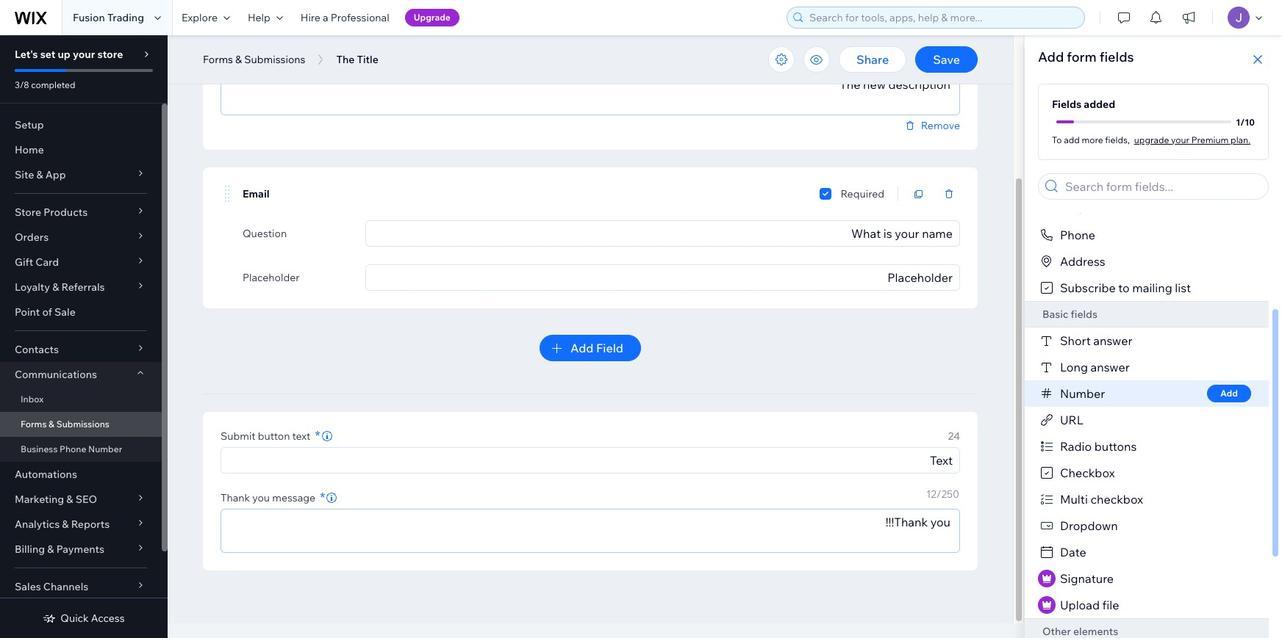 Task type: locate. For each thing, give the bounding box(es) containing it.
e.g., Thanks for submitting! text field
[[221, 510, 960, 553]]

1 horizontal spatial your
[[1171, 134, 1190, 145]]

/ for 12
[[937, 488, 941, 501]]

app
[[45, 168, 66, 182]]

1 vertical spatial /
[[1241, 117, 1245, 128]]

forms & submissions up business phone number
[[21, 419, 109, 430]]

& for the forms & submissions link
[[49, 419, 54, 430]]

message
[[272, 492, 316, 505]]

*
[[315, 428, 320, 445], [320, 490, 325, 507]]

1 vertical spatial answer
[[1091, 360, 1130, 375]]

buttons
[[1095, 440, 1137, 454]]

1 horizontal spatial submissions
[[244, 53, 305, 66]]

fusion trading
[[73, 11, 144, 24]]

save button
[[916, 46, 978, 73]]

1 horizontal spatial add
[[1038, 49, 1064, 65]]

submissions for forms & submissions button
[[244, 53, 305, 66]]

your right upgrade
[[1171, 134, 1190, 145]]

* for thank you message *
[[320, 490, 325, 507]]

seo
[[76, 493, 97, 507]]

1 horizontal spatial email
[[1060, 201, 1090, 216]]

dropdown
[[1060, 519, 1118, 534]]

answer down short answer
[[1091, 360, 1130, 375]]

& right loyalty
[[52, 281, 59, 294]]

0 vertical spatial forms
[[203, 53, 233, 66]]

loyalty & referrals
[[15, 281, 105, 294]]

thank
[[221, 492, 250, 505]]

fields
[[1100, 49, 1134, 65], [1071, 308, 1098, 321]]

phone
[[1060, 228, 1096, 243], [60, 444, 86, 455]]

1 vertical spatial forms & submissions
[[21, 419, 109, 430]]

/
[[930, 50, 935, 63], [1241, 117, 1245, 128], [937, 488, 941, 501]]

add for add form fields
[[1038, 49, 1064, 65]]

1 horizontal spatial /
[[937, 488, 941, 501]]

answer up long answer
[[1094, 334, 1133, 349]]

products
[[44, 206, 88, 219]]

checkbox
[[1091, 493, 1143, 507]]

hire
[[301, 11, 321, 24]]

submissions inside sidebar element
[[56, 419, 109, 430]]

0 horizontal spatial add
[[571, 341, 594, 356]]

forms inside the forms & submissions link
[[21, 419, 47, 430]]

1 vertical spatial *
[[320, 490, 325, 507]]

marketing & seo button
[[0, 487, 162, 512]]

multi
[[1060, 493, 1088, 507]]

add
[[1064, 134, 1080, 145]]

quick
[[61, 612, 89, 626]]

loyalty & referrals button
[[0, 275, 162, 300]]

referrals
[[61, 281, 105, 294]]

forms inside forms & submissions button
[[203, 53, 233, 66]]

0 horizontal spatial number
[[88, 444, 122, 455]]

1 vertical spatial phone
[[60, 444, 86, 455]]

fields down subscribe
[[1071, 308, 1098, 321]]

0 vertical spatial number
[[1060, 387, 1105, 401]]

& left 'reports'
[[62, 518, 69, 532]]

2 horizontal spatial /
[[1241, 117, 1245, 128]]

marketing
[[15, 493, 64, 507]]

0 vertical spatial add
[[1038, 49, 1064, 65]]

0 horizontal spatial forms & submissions
[[21, 419, 109, 430]]

* for submit button text *
[[315, 428, 320, 445]]

0 horizontal spatial fields
[[1071, 308, 1098, 321]]

sales
[[15, 581, 41, 594]]

text
[[292, 430, 311, 443]]

short
[[1060, 334, 1091, 349]]

number down the forms & submissions link
[[88, 444, 122, 455]]

communications
[[15, 368, 97, 382]]

business
[[21, 444, 58, 455]]

your inside sidebar element
[[73, 48, 95, 61]]

0 vertical spatial /
[[930, 50, 935, 63]]

1 vertical spatial fields
[[1071, 308, 1098, 321]]

10
[[1245, 117, 1255, 128]]

hire a professional link
[[292, 0, 398, 35]]

0 vertical spatial forms & submissions
[[203, 53, 305, 66]]

0 vertical spatial phone
[[1060, 228, 1096, 243]]

to
[[1119, 281, 1130, 296]]

answer for long answer
[[1091, 360, 1130, 375]]

fusion
[[73, 11, 105, 24]]

& inside analytics & reports popup button
[[62, 518, 69, 532]]

number down long
[[1060, 387, 1105, 401]]

premium
[[1192, 134, 1229, 145]]

forms down the explore
[[203, 53, 233, 66]]

0 vertical spatial your
[[73, 48, 95, 61]]

analytics & reports
[[15, 518, 110, 532]]

your
[[73, 48, 95, 61], [1171, 134, 1190, 145]]

2 vertical spatial add
[[1221, 388, 1238, 399]]

email up address
[[1060, 201, 1090, 216]]

short answer
[[1060, 334, 1133, 349]]

forms & submissions
[[203, 53, 305, 66], [21, 419, 109, 430]]

share button
[[839, 46, 907, 73]]

1 vertical spatial forms
[[21, 419, 47, 430]]

reports
[[71, 518, 110, 532]]

phone down the forms & submissions link
[[60, 444, 86, 455]]

/ for 19
[[930, 50, 935, 63]]

submissions down inbox link
[[56, 419, 109, 430]]

fields right form
[[1100, 49, 1134, 65]]

field
[[596, 341, 623, 356]]

& left the description
[[235, 53, 242, 66]]

add button
[[1207, 385, 1251, 403]]

0 vertical spatial submissions
[[244, 53, 305, 66]]

1 horizontal spatial phone
[[1060, 228, 1096, 243]]

site & app button
[[0, 162, 162, 187]]

0 horizontal spatial email
[[243, 187, 270, 201]]

& for analytics & reports popup button
[[62, 518, 69, 532]]

Type your question here... field
[[370, 221, 955, 246]]

store
[[15, 206, 41, 219]]

& inside billing & payments popup button
[[47, 543, 54, 557]]

button
[[258, 430, 290, 443]]

& for site & app popup button
[[36, 168, 43, 182]]

0 horizontal spatial submissions
[[56, 419, 109, 430]]

analytics & reports button
[[0, 512, 162, 537]]

0 horizontal spatial phone
[[60, 444, 86, 455]]

submit
[[221, 430, 256, 443]]

email
[[243, 187, 270, 201], [1060, 201, 1090, 216]]

your right up
[[73, 48, 95, 61]]

the title button
[[329, 49, 386, 71]]

quick access button
[[43, 612, 125, 626]]

card
[[36, 256, 59, 269]]

number
[[1060, 387, 1105, 401], [88, 444, 122, 455]]

& inside site & app popup button
[[36, 168, 43, 182]]

1 horizontal spatial fields
[[1100, 49, 1134, 65]]

* right message
[[320, 490, 325, 507]]

None checkbox
[[820, 185, 832, 203]]

0 horizontal spatial /
[[930, 50, 935, 63]]

address
[[1060, 254, 1106, 269]]

& right site
[[36, 168, 43, 182]]

add
[[1038, 49, 1064, 65], [571, 341, 594, 356], [1221, 388, 1238, 399]]

1 horizontal spatial forms
[[203, 53, 233, 66]]

trading
[[107, 11, 144, 24]]

1 vertical spatial submissions
[[56, 419, 109, 430]]

0 horizontal spatial your
[[73, 48, 95, 61]]

2 horizontal spatial add
[[1221, 388, 1238, 399]]

& for billing & payments popup button
[[47, 543, 54, 557]]

automations
[[15, 468, 77, 482]]

let's
[[15, 48, 38, 61]]

share
[[857, 52, 889, 67]]

upload file
[[1060, 599, 1119, 613]]

& inside the forms & submissions link
[[49, 419, 54, 430]]

channels
[[43, 581, 88, 594]]

submissions down help button
[[244, 53, 305, 66]]

1 horizontal spatial forms & submissions
[[203, 53, 305, 66]]

1 vertical spatial number
[[88, 444, 122, 455]]

access
[[91, 612, 125, 626]]

0 vertical spatial email
[[243, 187, 270, 201]]

remove button
[[903, 119, 960, 132]]

phone up address
[[1060, 228, 1096, 243]]

basic fields
[[1043, 308, 1098, 321]]

& inside loyalty & referrals popup button
[[52, 281, 59, 294]]

forms & submissions down help
[[203, 53, 305, 66]]

set
[[40, 48, 55, 61]]

1 vertical spatial add
[[571, 341, 594, 356]]

& for forms & submissions button
[[235, 53, 242, 66]]

upload
[[1060, 599, 1100, 613]]

& inside forms & submissions button
[[235, 53, 242, 66]]

submissions for the forms & submissions link
[[56, 419, 109, 430]]

& right billing
[[47, 543, 54, 557]]

url
[[1060, 413, 1084, 428]]

the
[[336, 53, 355, 66]]

forms for forms & submissions button
[[203, 53, 233, 66]]

0 vertical spatial *
[[315, 428, 320, 445]]

forms
[[203, 53, 233, 66], [21, 419, 47, 430]]

business phone number
[[21, 444, 122, 455]]

forms down inbox
[[21, 419, 47, 430]]

0 horizontal spatial forms
[[21, 419, 47, 430]]

forms & submissions inside button
[[203, 53, 305, 66]]

you
[[252, 492, 270, 505]]

business phone number link
[[0, 437, 162, 462]]

& inside the marketing & seo popup button
[[66, 493, 73, 507]]

file
[[1103, 599, 1119, 613]]

add field
[[571, 341, 623, 356]]

& left seo
[[66, 493, 73, 507]]

forms & submissions inside sidebar element
[[21, 419, 109, 430]]

explore
[[182, 11, 218, 24]]

store products button
[[0, 200, 162, 225]]

19 / 1000
[[919, 50, 960, 63]]

& up business
[[49, 419, 54, 430]]

* right text
[[315, 428, 320, 445]]

more
[[1082, 134, 1103, 145]]

/ for 1
[[1241, 117, 1245, 128]]

to add more fields, upgrade your premium plan.
[[1052, 134, 1251, 145]]

form
[[1067, 49, 1097, 65]]

email up question at the left of page
[[243, 187, 270, 201]]

help button
[[239, 0, 292, 35]]

0 vertical spatial answer
[[1094, 334, 1133, 349]]

submissions inside button
[[244, 53, 305, 66]]

billing
[[15, 543, 45, 557]]

2 vertical spatial /
[[937, 488, 941, 501]]

1 horizontal spatial number
[[1060, 387, 1105, 401]]



Task type: describe. For each thing, give the bounding box(es) containing it.
signature
[[1060, 572, 1114, 587]]

remove
[[921, 119, 960, 132]]

forms & submissions button
[[196, 49, 313, 71]]

forms for the forms & submissions link
[[21, 419, 47, 430]]

billing & payments button
[[0, 537, 162, 562]]

1000
[[935, 50, 960, 63]]

sale
[[54, 306, 76, 319]]

site
[[15, 168, 34, 182]]

quick access
[[61, 612, 125, 626]]

1 vertical spatial your
[[1171, 134, 1190, 145]]

of
[[42, 306, 52, 319]]

a
[[323, 11, 328, 24]]

automations link
[[0, 462, 162, 487]]

date
[[1060, 546, 1087, 560]]

1 vertical spatial email
[[1060, 201, 1090, 216]]

24
[[948, 430, 960, 443]]

setup
[[15, 118, 44, 132]]

point of sale
[[15, 306, 76, 319]]

point
[[15, 306, 40, 319]]

sales channels button
[[0, 575, 162, 600]]

site & app
[[15, 168, 66, 182]]

Search form fields... field
[[1061, 174, 1264, 199]]

analytics
[[15, 518, 60, 532]]

gift card button
[[0, 250, 162, 275]]

thank you message *
[[221, 490, 325, 507]]

upgrade
[[414, 12, 451, 23]]

title
[[357, 53, 379, 66]]

radio
[[1060, 440, 1092, 454]]

upgrade your premium plan. button
[[1134, 133, 1251, 146]]

completed
[[31, 79, 75, 90]]

home link
[[0, 137, 162, 162]]

description
[[248, 54, 302, 67]]

add field button
[[540, 335, 641, 362]]

Add a short description... text field
[[221, 72, 960, 115]]

1
[[1236, 117, 1241, 128]]

subscribe to mailing list
[[1060, 281, 1191, 296]]

question
[[243, 227, 287, 240]]

& for loyalty & referrals popup button at the left
[[52, 281, 59, 294]]

inbox link
[[0, 387, 162, 412]]

radio buttons
[[1060, 440, 1137, 454]]

required
[[841, 187, 885, 201]]

gift
[[15, 256, 33, 269]]

forms & submissions for the forms & submissions link
[[21, 419, 109, 430]]

forms & submissions for forms & submissions button
[[203, 53, 305, 66]]

contacts
[[15, 343, 59, 357]]

answer for short answer
[[1094, 334, 1133, 349]]

add form fields
[[1038, 49, 1134, 65]]

250
[[941, 488, 960, 501]]

3/8
[[15, 79, 29, 90]]

store products
[[15, 206, 88, 219]]

marketing & seo
[[15, 493, 97, 507]]

basic
[[1043, 308, 1069, 321]]

list
[[1175, 281, 1191, 296]]

upgrade button
[[405, 9, 459, 26]]

sidebar element
[[0, 35, 168, 639]]

e.g., Submit field
[[226, 449, 955, 474]]

fields
[[1052, 98, 1082, 111]]

loyalty
[[15, 281, 50, 294]]

phone inside sidebar element
[[60, 444, 86, 455]]

up
[[58, 48, 70, 61]]

setup link
[[0, 112, 162, 137]]

long
[[1060, 360, 1088, 375]]

added
[[1084, 98, 1116, 111]]

0 vertical spatial fields
[[1100, 49, 1134, 65]]

number inside business phone number link
[[88, 444, 122, 455]]

point of sale link
[[0, 300, 162, 325]]

Add placeholder text… field
[[370, 265, 955, 290]]

3/8 completed
[[15, 79, 75, 90]]

12
[[926, 488, 937, 501]]

professional
[[331, 11, 389, 24]]

to
[[1052, 134, 1062, 145]]

checkbox
[[1060, 466, 1115, 481]]

add for add field
[[571, 341, 594, 356]]

& for the marketing & seo popup button
[[66, 493, 73, 507]]

fields,
[[1105, 134, 1130, 145]]

orders
[[15, 231, 49, 244]]

orders button
[[0, 225, 162, 250]]

sales channels
[[15, 581, 88, 594]]

plan.
[[1231, 134, 1251, 145]]

mailing
[[1133, 281, 1173, 296]]

12 / 250
[[926, 488, 960, 501]]

payments
[[56, 543, 104, 557]]

forms & submissions link
[[0, 412, 162, 437]]

Search for tools, apps, help & more... field
[[805, 7, 1080, 28]]



Task type: vqa. For each thing, say whether or not it's contained in the screenshot.
Discount
no



